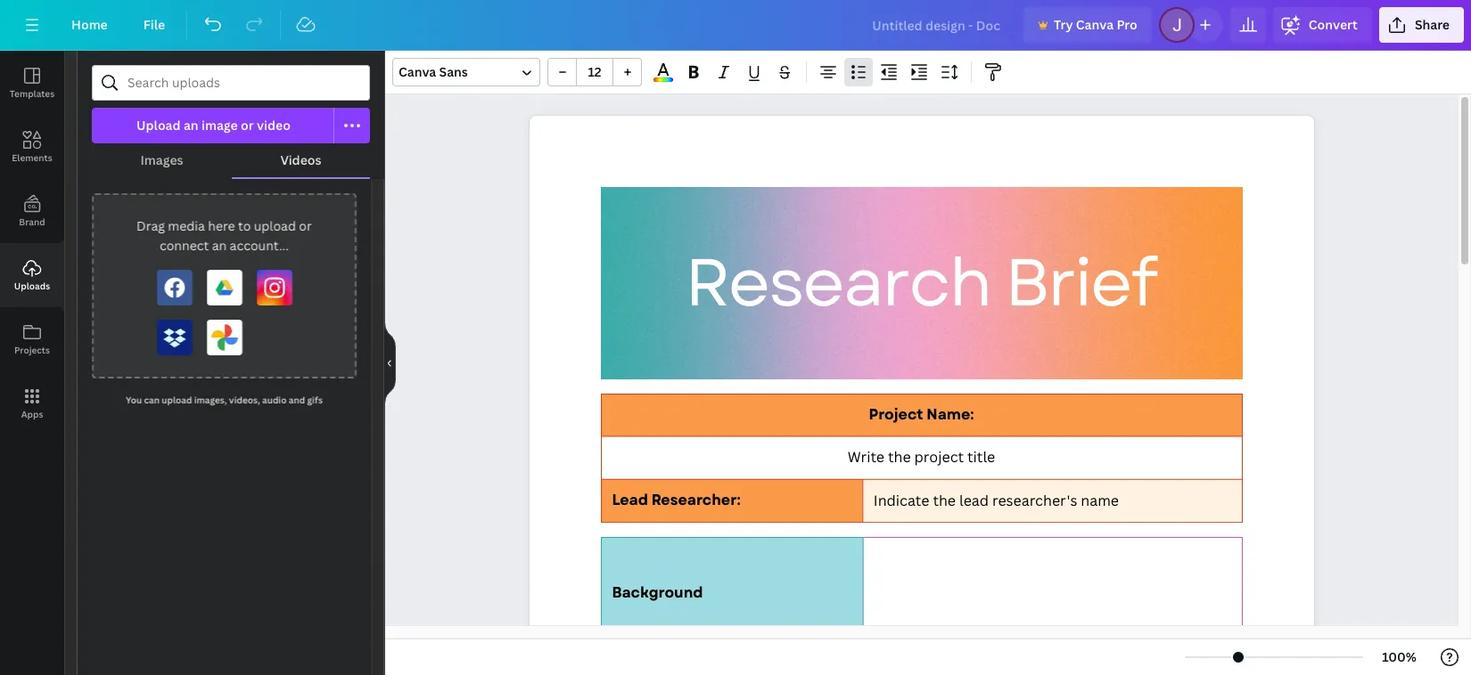 Task type: vqa. For each thing, say whether or not it's contained in the screenshot.
apps
yes



Task type: locate. For each thing, give the bounding box(es) containing it.
canva sans
[[399, 63, 468, 80]]

0 horizontal spatial canva
[[399, 63, 436, 80]]

images button
[[92, 144, 232, 177]]

share button
[[1379, 7, 1464, 43]]

drag
[[137, 218, 165, 234]]

0 vertical spatial or
[[241, 117, 254, 134]]

0 vertical spatial canva
[[1076, 16, 1114, 33]]

an
[[184, 117, 198, 134], [212, 237, 227, 254]]

canva left sans
[[399, 63, 436, 80]]

1 vertical spatial or
[[299, 218, 312, 234]]

pro
[[1117, 16, 1137, 33]]

or inside drag media here to upload or connect an account...
[[299, 218, 312, 234]]

convert
[[1309, 16, 1358, 33]]

templates button
[[0, 51, 64, 115]]

1 vertical spatial upload
[[162, 394, 192, 407]]

Search uploads search field
[[127, 66, 358, 100]]

brief
[[1005, 235, 1156, 331]]

group
[[547, 58, 642, 86]]

an inside button
[[184, 117, 198, 134]]

videos,
[[229, 394, 260, 407]]

or inside button
[[241, 117, 254, 134]]

brand button
[[0, 179, 64, 243]]

100%
[[1382, 649, 1417, 666]]

file
[[143, 16, 165, 33]]

templates
[[10, 87, 54, 100]]

canva
[[1076, 16, 1114, 33], [399, 63, 436, 80]]

0 vertical spatial upload
[[254, 218, 296, 234]]

main menu bar
[[0, 0, 1471, 51]]

upload
[[254, 218, 296, 234], [162, 394, 192, 407]]

uploads button
[[0, 243, 64, 308]]

1 horizontal spatial canva
[[1076, 16, 1114, 33]]

Research Brief text field
[[529, 116, 1314, 676]]

or right to
[[299, 218, 312, 234]]

1 horizontal spatial upload
[[254, 218, 296, 234]]

apps button
[[0, 372, 64, 436]]

0 horizontal spatial an
[[184, 117, 198, 134]]

0 vertical spatial an
[[184, 117, 198, 134]]

images
[[140, 152, 183, 169]]

upload inside drag media here to upload or connect an account...
[[254, 218, 296, 234]]

1 horizontal spatial an
[[212, 237, 227, 254]]

1 vertical spatial an
[[212, 237, 227, 254]]

here
[[208, 218, 235, 234]]

upload right can
[[162, 394, 192, 407]]

home link
[[57, 7, 122, 43]]

upload up account...
[[254, 218, 296, 234]]

an down the here
[[212, 237, 227, 254]]

1 vertical spatial canva
[[399, 63, 436, 80]]

an left image
[[184, 117, 198, 134]]

0 horizontal spatial or
[[241, 117, 254, 134]]

or
[[241, 117, 254, 134], [299, 218, 312, 234]]

canva right "try" at the right of the page
[[1076, 16, 1114, 33]]

apps
[[21, 408, 43, 421]]

drag media here to upload or connect an account...
[[137, 218, 312, 254]]

an inside drag media here to upload or connect an account...
[[212, 237, 227, 254]]

videos
[[280, 152, 321, 169]]

canva sans button
[[392, 58, 540, 86]]

hide image
[[384, 321, 396, 406]]

upload an image or video
[[136, 117, 291, 134]]

Design title text field
[[858, 7, 1016, 43]]

1 horizontal spatial or
[[299, 218, 312, 234]]

or left video at the left of page
[[241, 117, 254, 134]]

you can upload images, videos, audio and gifs
[[126, 394, 323, 407]]

and
[[289, 394, 305, 407]]



Task type: describe. For each thing, give the bounding box(es) containing it.
research brief
[[685, 235, 1156, 331]]

media
[[168, 218, 205, 234]]

home
[[71, 16, 108, 33]]

upload an image or video button
[[92, 108, 334, 144]]

videos button
[[232, 144, 370, 177]]

color range image
[[654, 78, 673, 82]]

sans
[[439, 63, 468, 80]]

100% button
[[1370, 644, 1428, 672]]

uploads
[[14, 280, 50, 292]]

image
[[201, 117, 238, 134]]

elements button
[[0, 115, 64, 179]]

account...
[[230, 237, 289, 254]]

file button
[[129, 7, 179, 43]]

share
[[1415, 16, 1450, 33]]

try
[[1054, 16, 1073, 33]]

you
[[126, 394, 142, 407]]

convert button
[[1273, 7, 1372, 43]]

canva inside dropdown button
[[399, 63, 436, 80]]

can
[[144, 394, 160, 407]]

video
[[257, 117, 291, 134]]

try canva pro button
[[1023, 7, 1152, 43]]

try canva pro
[[1054, 16, 1137, 33]]

connect
[[160, 237, 209, 254]]

canva inside button
[[1076, 16, 1114, 33]]

0 horizontal spatial upload
[[162, 394, 192, 407]]

brand
[[19, 216, 45, 228]]

projects button
[[0, 308, 64, 372]]

images,
[[194, 394, 227, 407]]

to
[[238, 218, 251, 234]]

upload
[[136, 117, 181, 134]]

– – number field
[[582, 63, 607, 80]]

research
[[685, 235, 990, 331]]

projects
[[14, 344, 50, 357]]

gifs
[[307, 394, 323, 407]]

audio
[[262, 394, 287, 407]]

elements
[[12, 152, 52, 164]]

side panel tab list
[[0, 51, 64, 436]]



